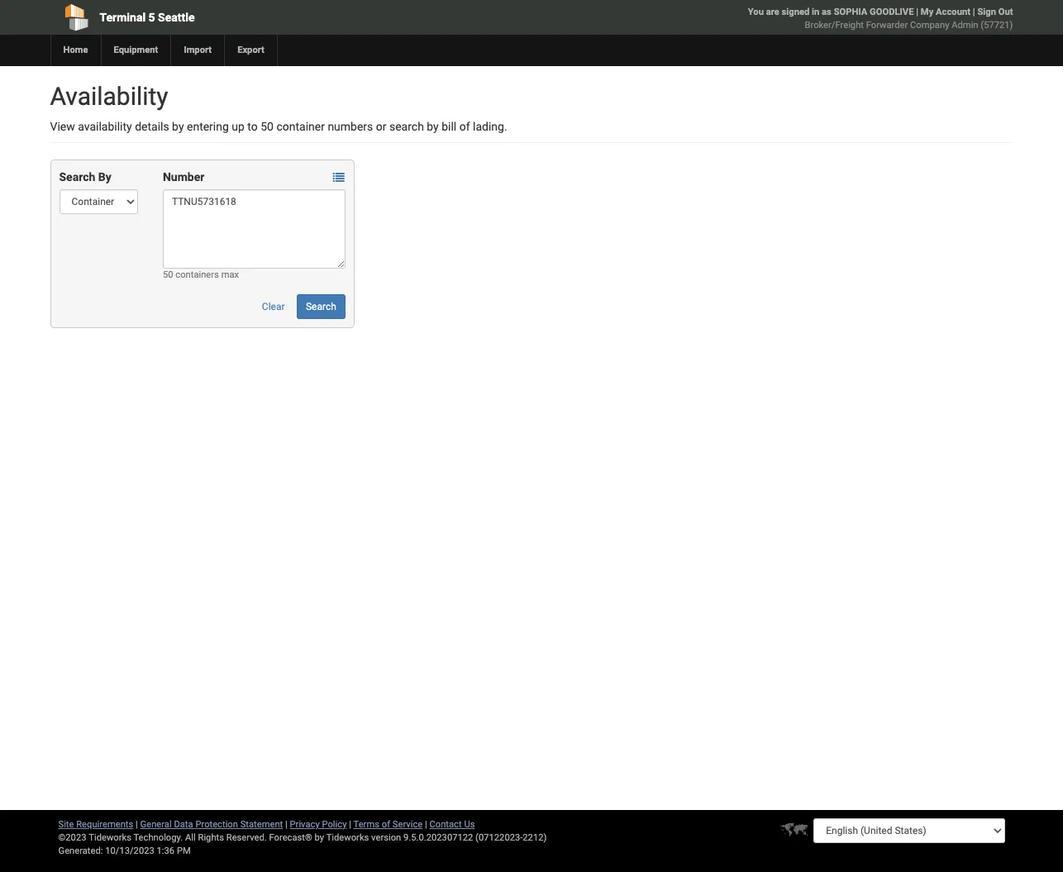 Task type: vqa. For each thing, say whether or not it's contained in the screenshot.
Availability.
no



Task type: locate. For each thing, give the bounding box(es) containing it.
0 horizontal spatial search
[[59, 170, 95, 184]]

general data protection statement link
[[140, 820, 283, 831]]

| left general
[[136, 820, 138, 831]]

(07122023-
[[476, 833, 523, 844]]

by
[[172, 120, 184, 133], [427, 120, 439, 133], [315, 833, 324, 844]]

show list image
[[333, 172, 345, 184]]

0 vertical spatial of
[[460, 120, 470, 133]]

reserved.
[[226, 833, 267, 844]]

clear button
[[253, 295, 294, 319]]

home link
[[50, 35, 101, 66]]

|
[[917, 7, 919, 17], [974, 7, 976, 17], [136, 820, 138, 831], [285, 820, 288, 831], [349, 820, 352, 831], [425, 820, 428, 831]]

my account link
[[922, 7, 971, 17]]

search for search by
[[59, 170, 95, 184]]

50 containers max
[[163, 270, 239, 280]]

Number text field
[[163, 189, 346, 269]]

1 horizontal spatial 50
[[261, 120, 274, 133]]

by right details
[[172, 120, 184, 133]]

terminal 5 seattle
[[100, 11, 195, 24]]

tideworks
[[326, 833, 369, 844]]

site
[[58, 820, 74, 831]]

0 horizontal spatial of
[[382, 820, 391, 831]]

by down privacy policy link
[[315, 833, 324, 844]]

site requirements | general data protection statement | privacy policy | terms of service | contact us ©2023 tideworks technology. all rights reserved. forecast® by tideworks version 9.5.0.202307122 (07122023-2212) generated: 10/13/2023 1:36 pm
[[58, 820, 547, 857]]

are
[[767, 7, 780, 17]]

0 vertical spatial 50
[[261, 120, 274, 133]]

0 horizontal spatial by
[[172, 120, 184, 133]]

50
[[261, 120, 274, 133], [163, 270, 173, 280]]

protection
[[196, 820, 238, 831]]

terminal 5 seattle link
[[50, 0, 437, 35]]

admin
[[952, 20, 979, 31]]

9.5.0.202307122
[[404, 833, 474, 844]]

search inside button
[[306, 301, 337, 313]]

as
[[822, 7, 832, 17]]

search button
[[297, 295, 346, 319]]

10/13/2023
[[105, 846, 155, 857]]

| left my
[[917, 7, 919, 17]]

1 vertical spatial 50
[[163, 270, 173, 280]]

my
[[922, 7, 934, 17]]

container
[[277, 120, 325, 133]]

search
[[59, 170, 95, 184], [306, 301, 337, 313]]

you are signed in as sophia goodlive | my account | sign out broker/freight forwarder company admin (57721)
[[749, 7, 1014, 31]]

broker/freight
[[805, 20, 865, 31]]

search left by
[[59, 170, 95, 184]]

50 right to
[[261, 120, 274, 133]]

of
[[460, 120, 470, 133], [382, 820, 391, 831]]

search
[[390, 120, 424, 133]]

1 horizontal spatial by
[[315, 833, 324, 844]]

export
[[238, 45, 265, 55]]

service
[[393, 820, 423, 831]]

1 vertical spatial of
[[382, 820, 391, 831]]

1 horizontal spatial search
[[306, 301, 337, 313]]

you
[[749, 7, 764, 17]]

| up 9.5.0.202307122
[[425, 820, 428, 831]]

terms of service link
[[354, 820, 423, 831]]

import link
[[171, 35, 224, 66]]

search right clear
[[306, 301, 337, 313]]

search for search
[[306, 301, 337, 313]]

| up tideworks
[[349, 820, 352, 831]]

generated:
[[58, 846, 103, 857]]

of right bill
[[460, 120, 470, 133]]

by left bill
[[427, 120, 439, 133]]

search by
[[59, 170, 111, 184]]

availability
[[50, 82, 168, 111]]

(57721)
[[981, 20, 1014, 31]]

details
[[135, 120, 169, 133]]

or
[[376, 120, 387, 133]]

view availability details by entering up to 50 container numbers or search by bill of lading.
[[50, 120, 508, 133]]

50 left the containers
[[163, 270, 173, 280]]

numbers
[[328, 120, 373, 133]]

0 vertical spatial search
[[59, 170, 95, 184]]

clear
[[262, 301, 285, 313]]

company
[[911, 20, 950, 31]]

1 vertical spatial search
[[306, 301, 337, 313]]

sign out link
[[978, 7, 1014, 17]]

terminal
[[100, 11, 146, 24]]

of up the version
[[382, 820, 391, 831]]

by inside site requirements | general data protection statement | privacy policy | terms of service | contact us ©2023 tideworks technology. all rights reserved. forecast® by tideworks version 9.5.0.202307122 (07122023-2212) generated: 10/13/2023 1:36 pm
[[315, 833, 324, 844]]



Task type: describe. For each thing, give the bounding box(es) containing it.
forwarder
[[867, 20, 909, 31]]

1:36
[[157, 846, 175, 857]]

lading.
[[473, 120, 508, 133]]

site requirements link
[[58, 820, 133, 831]]

©2023 tideworks
[[58, 833, 131, 844]]

us
[[464, 820, 475, 831]]

up
[[232, 120, 245, 133]]

0 horizontal spatial 50
[[163, 270, 173, 280]]

sign
[[978, 7, 997, 17]]

statement
[[240, 820, 283, 831]]

in
[[812, 7, 820, 17]]

signed
[[782, 7, 810, 17]]

contact us link
[[430, 820, 475, 831]]

2212)
[[523, 833, 547, 844]]

to
[[248, 120, 258, 133]]

privacy
[[290, 820, 320, 831]]

privacy policy link
[[290, 820, 347, 831]]

view
[[50, 120, 75, 133]]

goodlive
[[870, 7, 915, 17]]

import
[[184, 45, 212, 55]]

| up forecast®
[[285, 820, 288, 831]]

equipment
[[114, 45, 158, 55]]

max
[[221, 270, 239, 280]]

terms
[[354, 820, 380, 831]]

requirements
[[76, 820, 133, 831]]

pm
[[177, 846, 191, 857]]

data
[[174, 820, 193, 831]]

1 horizontal spatial of
[[460, 120, 470, 133]]

| left sign
[[974, 7, 976, 17]]

rights
[[198, 833, 224, 844]]

home
[[63, 45, 88, 55]]

contact
[[430, 820, 462, 831]]

5
[[149, 11, 155, 24]]

general
[[140, 820, 172, 831]]

all
[[185, 833, 196, 844]]

forecast®
[[269, 833, 313, 844]]

seattle
[[158, 11, 195, 24]]

version
[[372, 833, 401, 844]]

entering
[[187, 120, 229, 133]]

equipment link
[[101, 35, 171, 66]]

by
[[98, 170, 111, 184]]

of inside site requirements | general data protection statement | privacy policy | terms of service | contact us ©2023 tideworks technology. all rights reserved. forecast® by tideworks version 9.5.0.202307122 (07122023-2212) generated: 10/13/2023 1:36 pm
[[382, 820, 391, 831]]

account
[[937, 7, 971, 17]]

policy
[[322, 820, 347, 831]]

containers
[[176, 270, 219, 280]]

availability
[[78, 120, 132, 133]]

technology.
[[134, 833, 183, 844]]

number
[[163, 170, 205, 184]]

2 horizontal spatial by
[[427, 120, 439, 133]]

export link
[[224, 35, 277, 66]]

sophia
[[834, 7, 868, 17]]

out
[[999, 7, 1014, 17]]

bill
[[442, 120, 457, 133]]



